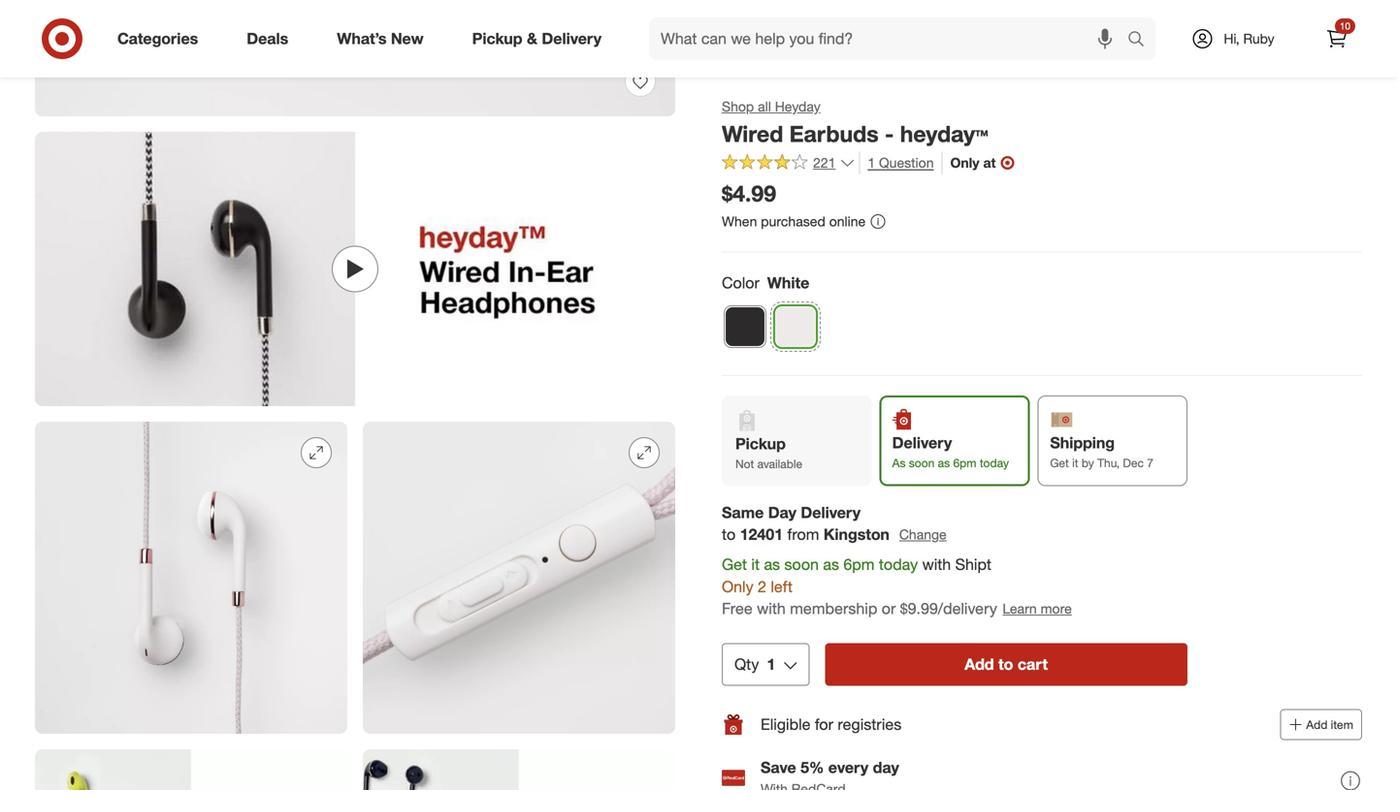 Task type: vqa. For each thing, say whether or not it's contained in the screenshot.


Task type: describe. For each thing, give the bounding box(es) containing it.
color
[[722, 273, 760, 292]]

save
[[761, 759, 796, 778]]

kingston
[[824, 526, 890, 545]]

online
[[829, 213, 866, 230]]

get inside "get it as soon as 6pm today with shipt only 2 left free with membership or $9.99/delivery learn more"
[[722, 556, 747, 574]]

add to cart button
[[825, 644, 1188, 687]]

today inside "get it as soon as 6pm today with shipt only 2 left free with membership or $9.99/delivery learn more"
[[879, 556, 918, 574]]

question
[[879, 155, 934, 172]]

What can we help you find? suggestions appear below search field
[[649, 17, 1132, 60]]

dec
[[1123, 456, 1144, 471]]

search
[[1119, 31, 1165, 50]]

heyday™
[[900, 120, 989, 147]]

as
[[892, 456, 906, 471]]

wired earbuds - heyday™, 4 of 9 image
[[363, 422, 675, 735]]

add item button
[[1280, 710, 1362, 741]]

-
[[885, 120, 894, 147]]

qty 1
[[735, 656, 776, 674]]

black image
[[725, 307, 766, 348]]

learn more button
[[1002, 598, 1073, 621]]

shipping
[[1050, 434, 1115, 453]]

wired earbuds - heyday™, 3 of 9 image
[[35, 422, 347, 735]]

0 vertical spatial only
[[950, 154, 980, 171]]

wired earbuds - heyday™, 1 of 9 image
[[35, 0, 675, 116]]

1 vertical spatial 1
[[767, 656, 776, 674]]

heyday
[[775, 98, 821, 115]]

ruby
[[1244, 30, 1275, 47]]

hi, ruby
[[1224, 30, 1275, 47]]

only at
[[950, 154, 996, 171]]

shop
[[722, 98, 754, 115]]

get inside shipping get it by thu, dec 7
[[1050, 456, 1069, 471]]

221 link
[[722, 152, 855, 176]]

shipping get it by thu, dec 7
[[1050, 434, 1154, 471]]

0 vertical spatial to
[[722, 526, 736, 545]]

10
[[1340, 20, 1351, 32]]

more
[[1041, 601, 1072, 618]]

2
[[758, 578, 767, 597]]

1 question
[[868, 155, 934, 172]]

at
[[983, 154, 996, 171]]

pickup for not
[[736, 435, 786, 454]]

1 horizontal spatial as
[[823, 556, 839, 574]]

delivery inside delivery as soon as 6pm today
[[892, 434, 952, 453]]

or
[[882, 600, 896, 619]]

7
[[1147, 456, 1154, 471]]

search button
[[1119, 17, 1165, 64]]

6pm inside "get it as soon as 6pm today with shipt only 2 left free with membership or $9.99/delivery learn more"
[[844, 556, 875, 574]]

for
[[815, 716, 834, 735]]

as inside delivery as soon as 6pm today
[[938, 456, 950, 471]]

by
[[1082, 456, 1094, 471]]

get it as soon as 6pm today with shipt only 2 left free with membership or $9.99/delivery learn more
[[722, 556, 1072, 619]]

what's new link
[[320, 17, 448, 60]]

membership
[[790, 600, 878, 619]]

from kingston
[[787, 526, 890, 545]]

soon inside delivery as soon as 6pm today
[[909, 456, 935, 471]]

white
[[767, 273, 810, 292]]

available
[[758, 457, 803, 472]]

eligible
[[761, 716, 811, 735]]

add for add item
[[1306, 718, 1328, 733]]

delivery as soon as 6pm today
[[892, 434, 1009, 471]]

categories link
[[101, 17, 222, 60]]

to inside button
[[999, 656, 1013, 674]]

add to cart
[[965, 656, 1048, 674]]

not
[[736, 457, 754, 472]]



Task type: locate. For each thing, give the bounding box(es) containing it.
add for add to cart
[[965, 656, 994, 674]]

1 vertical spatial today
[[879, 556, 918, 574]]

deals link
[[230, 17, 313, 60]]

1 horizontal spatial with
[[922, 556, 951, 574]]

item
[[1331, 718, 1354, 733]]

pickup up not
[[736, 435, 786, 454]]

with
[[922, 556, 951, 574], [757, 600, 786, 619]]

pickup & delivery
[[472, 29, 602, 48]]

delivery
[[542, 29, 602, 48], [892, 434, 952, 453], [801, 503, 861, 522]]

add
[[965, 656, 994, 674], [1306, 718, 1328, 733]]

1 horizontal spatial to
[[999, 656, 1013, 674]]

day
[[768, 503, 797, 522]]

earbuds
[[790, 120, 879, 147]]

when purchased online
[[722, 213, 866, 230]]

0 vertical spatial pickup
[[472, 29, 523, 48]]

221
[[813, 154, 836, 171]]

0 vertical spatial with
[[922, 556, 951, 574]]

0 horizontal spatial 6pm
[[844, 556, 875, 574]]

today left by
[[980, 456, 1009, 471]]

learn
[[1003, 601, 1037, 618]]

0 vertical spatial it
[[1072, 456, 1079, 471]]

1 vertical spatial 6pm
[[844, 556, 875, 574]]

0 vertical spatial delivery
[[542, 29, 602, 48]]

1 horizontal spatial get
[[1050, 456, 1069, 471]]

only
[[950, 154, 980, 171], [722, 578, 754, 597]]

delivery for pickup & delivery
[[542, 29, 602, 48]]

what's
[[337, 29, 387, 48]]

0 horizontal spatial with
[[757, 600, 786, 619]]

2 horizontal spatial delivery
[[892, 434, 952, 453]]

1 horizontal spatial it
[[1072, 456, 1079, 471]]

new
[[391, 29, 424, 48]]

only up free at the bottom
[[722, 578, 754, 597]]

left
[[771, 578, 793, 597]]

0 vertical spatial get
[[1050, 456, 1069, 471]]

eligible for registries
[[761, 716, 902, 735]]

wired
[[722, 120, 783, 147]]

wired earbuds - heyday™, 2 of 9, play video image
[[35, 132, 675, 407]]

get left by
[[1050, 456, 1069, 471]]

to 12401
[[722, 526, 783, 545]]

all
[[758, 98, 771, 115]]

as
[[938, 456, 950, 471], [764, 556, 780, 574], [823, 556, 839, 574]]

today inside delivery as soon as 6pm today
[[980, 456, 1009, 471]]

as right as
[[938, 456, 950, 471]]

delivery up from kingston
[[801, 503, 861, 522]]

6pm inside delivery as soon as 6pm today
[[953, 456, 977, 471]]

1 horizontal spatial only
[[950, 154, 980, 171]]

1 vertical spatial with
[[757, 600, 786, 619]]

when
[[722, 213, 757, 230]]

1 horizontal spatial today
[[980, 456, 1009, 471]]

6pm
[[953, 456, 977, 471], [844, 556, 875, 574]]

delivery up as
[[892, 434, 952, 453]]

12401
[[740, 526, 783, 545]]

with down "change" button
[[922, 556, 951, 574]]

add left item at right bottom
[[1306, 718, 1328, 733]]

1 question link
[[859, 152, 934, 174]]

0 vertical spatial add
[[965, 656, 994, 674]]

registries
[[838, 716, 902, 735]]

pickup
[[472, 29, 523, 48], [736, 435, 786, 454]]

0 horizontal spatial get
[[722, 556, 747, 574]]

deals
[[247, 29, 288, 48]]

white image
[[775, 307, 816, 348]]

get
[[1050, 456, 1069, 471], [722, 556, 747, 574]]

only left at
[[950, 154, 980, 171]]

add item
[[1306, 718, 1354, 733]]

to left cart
[[999, 656, 1013, 674]]

what's new
[[337, 29, 424, 48]]

add inside add to cart button
[[965, 656, 994, 674]]

pickup & delivery link
[[456, 17, 626, 60]]

6pm down kingston
[[844, 556, 875, 574]]

1 vertical spatial it
[[751, 556, 760, 574]]

delivery right &
[[542, 29, 602, 48]]

delivery for same day delivery
[[801, 503, 861, 522]]

same day delivery
[[722, 503, 861, 522]]

5%
[[801, 759, 824, 778]]

free
[[722, 600, 753, 619]]

0 horizontal spatial soon
[[785, 556, 819, 574]]

10 link
[[1316, 17, 1359, 60]]

0 horizontal spatial delivery
[[542, 29, 602, 48]]

1 horizontal spatial delivery
[[801, 503, 861, 522]]

hi,
[[1224, 30, 1240, 47]]

1 vertical spatial only
[[722, 578, 754, 597]]

color white
[[722, 273, 810, 292]]

pickup inside pickup not available
[[736, 435, 786, 454]]

change button
[[898, 524, 948, 546]]

save 5% every day
[[761, 759, 899, 778]]

today
[[980, 456, 1009, 471], [879, 556, 918, 574]]

0 vertical spatial today
[[980, 456, 1009, 471]]

soon
[[909, 456, 935, 471], [785, 556, 819, 574]]

0 horizontal spatial it
[[751, 556, 760, 574]]

as up left
[[764, 556, 780, 574]]

add left cart
[[965, 656, 994, 674]]

0 vertical spatial soon
[[909, 456, 935, 471]]

change
[[899, 526, 947, 543]]

0 horizontal spatial as
[[764, 556, 780, 574]]

categories
[[117, 29, 198, 48]]

cart
[[1018, 656, 1048, 674]]

1 vertical spatial get
[[722, 556, 747, 574]]

to down same
[[722, 526, 736, 545]]

from
[[787, 526, 819, 545]]

thu,
[[1098, 456, 1120, 471]]

0 horizontal spatial only
[[722, 578, 754, 597]]

shop all heyday wired earbuds - heyday™
[[722, 98, 989, 147]]

every
[[829, 759, 869, 778]]

it
[[1072, 456, 1079, 471], [751, 556, 760, 574]]

6pm right as
[[953, 456, 977, 471]]

today down "change" button
[[879, 556, 918, 574]]

2 horizontal spatial as
[[938, 456, 950, 471]]

1 horizontal spatial pickup
[[736, 435, 786, 454]]

it inside "get it as soon as 6pm today with shipt only 2 left free with membership or $9.99/delivery learn more"
[[751, 556, 760, 574]]

it left by
[[1072, 456, 1079, 471]]

0 vertical spatial 6pm
[[953, 456, 977, 471]]

1 horizontal spatial 6pm
[[953, 456, 977, 471]]

0 horizontal spatial to
[[722, 526, 736, 545]]

0 horizontal spatial pickup
[[472, 29, 523, 48]]

pickup left &
[[472, 29, 523, 48]]

day
[[873, 759, 899, 778]]

add inside the "add item" button
[[1306, 718, 1328, 733]]

0 horizontal spatial add
[[965, 656, 994, 674]]

soon inside "get it as soon as 6pm today with shipt only 2 left free with membership or $9.99/delivery learn more"
[[785, 556, 819, 574]]

2 vertical spatial delivery
[[801, 503, 861, 522]]

&
[[527, 29, 538, 48]]

1 horizontal spatial add
[[1306, 718, 1328, 733]]

to
[[722, 526, 736, 545], [999, 656, 1013, 674]]

shipt
[[955, 556, 992, 574]]

purchased
[[761, 213, 826, 230]]

pickup not available
[[736, 435, 803, 472]]

it inside shipping get it by thu, dec 7
[[1072, 456, 1079, 471]]

1 vertical spatial pickup
[[736, 435, 786, 454]]

as down from kingston
[[823, 556, 839, 574]]

with down the 2
[[757, 600, 786, 619]]

1 right qty
[[767, 656, 776, 674]]

1
[[868, 155, 875, 172], [767, 656, 776, 674]]

soon right as
[[909, 456, 935, 471]]

get down to 12401
[[722, 556, 747, 574]]

1 horizontal spatial soon
[[909, 456, 935, 471]]

0 horizontal spatial today
[[879, 556, 918, 574]]

it up the 2
[[751, 556, 760, 574]]

1 vertical spatial to
[[999, 656, 1013, 674]]

1 vertical spatial delivery
[[892, 434, 952, 453]]

pickup for &
[[472, 29, 523, 48]]

1 vertical spatial add
[[1306, 718, 1328, 733]]

soon up left
[[785, 556, 819, 574]]

1 horizontal spatial 1
[[868, 155, 875, 172]]

1 left question
[[868, 155, 875, 172]]

0 horizontal spatial 1
[[767, 656, 776, 674]]

$9.99/delivery
[[900, 600, 997, 619]]

only inside "get it as soon as 6pm today with shipt only 2 left free with membership or $9.99/delivery learn more"
[[722, 578, 754, 597]]

1 vertical spatial soon
[[785, 556, 819, 574]]

$4.99
[[722, 180, 776, 207]]

qty
[[735, 656, 759, 674]]

same
[[722, 503, 764, 522]]

0 vertical spatial 1
[[868, 155, 875, 172]]



